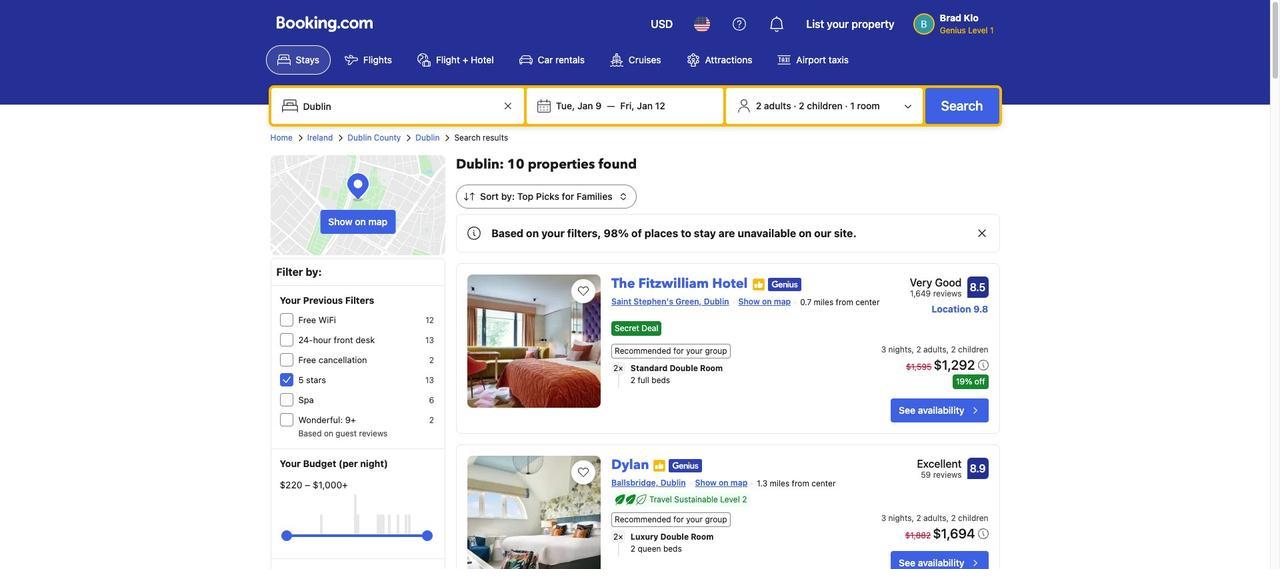 Task type: describe. For each thing, give the bounding box(es) containing it.
2 jan from the left
[[637, 100, 653, 111]]

nights for $1,292
[[889, 345, 912, 355]]

2 up $1,882
[[917, 514, 922, 524]]

1 vertical spatial 12
[[426, 316, 434, 326]]

see for $1,292
[[899, 405, 916, 417]]

full
[[638, 376, 650, 386]]

show for the fitzwilliam hotel
[[739, 297, 760, 307]]

location
[[932, 304, 972, 315]]

site.
[[835, 228, 857, 240]]

flight + hotel
[[436, 54, 494, 65]]

luxury double room link
[[631, 532, 845, 544]]

dylan
[[612, 457, 649, 475]]

group for $1,694
[[706, 515, 728, 525]]

free for free wifi
[[299, 315, 316, 326]]

2 up $1,595
[[917, 345, 922, 355]]

sort by: top picks for families
[[480, 191, 613, 202]]

property
[[852, 18, 895, 30]]

$1,694
[[934, 526, 976, 542]]

3 nights , 2 adults , 2 children for $1,694
[[882, 514, 989, 524]]

your up standard double room 2 full beds
[[687, 346, 703, 356]]

13 for 5 stars
[[426, 376, 434, 386]]

center for the fitzwilliam hotel
[[856, 297, 880, 307]]

results
[[483, 133, 509, 143]]

your right list
[[827, 18, 850, 30]]

recommended for your group for $1,694
[[615, 515, 728, 525]]

map inside "show on map" button
[[369, 216, 388, 228]]

hour
[[313, 335, 332, 346]]

reviews for good
[[934, 289, 962, 299]]

see availability for $1,694
[[899, 558, 965, 569]]

excellent 59 reviews
[[918, 459, 962, 481]]

room for $1,292
[[701, 364, 723, 374]]

double for $1,292
[[670, 364, 698, 374]]

recommended for $1,292
[[615, 346, 672, 356]]

3 for $1,694
[[882, 514, 887, 524]]

1,649
[[911, 289, 932, 299]]

beds for $1,694
[[664, 545, 682, 555]]

deal
[[642, 324, 659, 334]]

nights for $1,694
[[889, 514, 912, 524]]

1 vertical spatial level
[[721, 495, 740, 505]]

filter by:
[[277, 266, 322, 278]]

$1,595
[[907, 362, 932, 372]]

stays
[[296, 54, 320, 65]]

this property is part of our preferred partner program. it's committed to providing excellent service and good value. it'll pay us a higher commission if you make a booking. image for the fitzwilliam hotel
[[752, 278, 766, 291]]

from for dylan
[[792, 479, 810, 489]]

excellent
[[918, 459, 962, 471]]

room
[[858, 100, 881, 111]]

dublin link
[[416, 132, 440, 144]]

the fitzwilliam hotel image
[[468, 275, 601, 408]]

2 adults · 2 children · 1 room
[[756, 100, 881, 111]]

tue, jan 9 — fri, jan 12
[[556, 100, 666, 111]]

5 stars
[[299, 375, 326, 386]]

luxury double room 2 queen beds
[[631, 532, 714, 555]]

19%
[[957, 377, 973, 387]]

double for $1,694
[[661, 532, 689, 543]]

3 for $1,292
[[882, 345, 887, 355]]

free cancellation
[[299, 355, 367, 366]]

fri, jan 12 button
[[615, 94, 671, 118]]

2 up $1,694
[[952, 514, 957, 524]]

reviews for on
[[359, 429, 388, 439]]

0 vertical spatial 12
[[656, 100, 666, 111]]

recommended for your group for $1,292
[[615, 346, 728, 356]]

× for $1,694
[[619, 532, 624, 543]]

free for free cancellation
[[299, 355, 316, 366]]

your for your budget (per night)
[[280, 458, 301, 470]]

brad
[[940, 12, 962, 23]]

1 inside dropdown button
[[851, 100, 855, 111]]

ireland
[[307, 133, 333, 143]]

flights link
[[334, 45, 404, 75]]

the fitzwilliam hotel link
[[612, 270, 748, 293]]

previous
[[303, 295, 343, 306]]

2 · from the left
[[846, 100, 848, 111]]

our
[[815, 228, 832, 240]]

based for based on guest reviews
[[299, 429, 322, 439]]

cancellation
[[319, 355, 367, 366]]

home link
[[271, 132, 293, 144]]

—
[[607, 100, 615, 111]]

children inside dropdown button
[[808, 100, 843, 111]]

2 up 6
[[430, 356, 434, 366]]

–
[[305, 480, 310, 491]]

search results
[[455, 133, 509, 143]]

, up $1,694
[[947, 514, 949, 524]]

attractions
[[706, 54, 753, 65]]

the
[[612, 275, 636, 293]]

car rentals
[[538, 54, 585, 65]]

dublin county link
[[348, 132, 401, 144]]

klo
[[964, 12, 979, 23]]

secret
[[615, 324, 640, 334]]

1 inside brad klo genius level 1
[[991, 25, 994, 35]]

2 inside luxury double room 2 queen beds
[[631, 545, 636, 555]]

show on map button
[[320, 210, 396, 234]]

2 down airport
[[799, 100, 805, 111]]

good
[[936, 277, 962, 289]]

0 vertical spatial for
[[562, 191, 575, 202]]

2 inside standard double room 2 full beds
[[631, 376, 636, 386]]

for for $1,292
[[674, 346, 684, 356]]

properties
[[528, 155, 595, 173]]

list
[[807, 18, 825, 30]]

show for dylan
[[696, 479, 717, 489]]

green,
[[676, 297, 702, 307]]

dylan link
[[612, 451, 649, 475]]

$220 – $1,000+
[[280, 480, 348, 491]]

filter
[[277, 266, 303, 278]]

reviews inside excellent 59 reviews
[[934, 471, 962, 481]]

2 up $1,292
[[952, 345, 957, 355]]

list your property
[[807, 18, 895, 30]]

guest
[[336, 429, 357, 439]]

dylan image
[[468, 457, 601, 570]]

car rentals link
[[508, 45, 596, 75]]

car
[[538, 54, 553, 65]]

2 × for $1,694
[[614, 532, 624, 543]]

1.3 miles from center
[[757, 479, 836, 489]]

10
[[508, 155, 525, 173]]

queen
[[638, 545, 662, 555]]

the fitzwilliam hotel
[[612, 275, 748, 293]]

ballsbridge,
[[612, 479, 659, 489]]

show on map for the fitzwilliam hotel
[[739, 297, 791, 307]]

standard
[[631, 364, 668, 374]]

based on your filters, 98% of places to stay are unavailable on our site.
[[492, 228, 857, 240]]

13 for 24-hour front desk
[[426, 336, 434, 346]]

dublin: 10 properties found
[[456, 155, 637, 173]]

airport taxis
[[797, 54, 849, 65]]

filters,
[[568, 228, 602, 240]]

see availability link for $1,292
[[891, 399, 989, 423]]

5
[[299, 375, 304, 386]]

unavailable
[[738, 228, 797, 240]]

wonderful: 9+
[[299, 415, 356, 426]]

availability for $1,694
[[918, 558, 965, 569]]

flights
[[364, 54, 392, 65]]

1.3
[[757, 479, 768, 489]]

by: for filter
[[306, 266, 322, 278]]

24-hour front desk
[[299, 335, 375, 346]]

map for dylan
[[731, 479, 748, 489]]

places
[[645, 228, 679, 240]]



Task type: locate. For each thing, give the bounding box(es) containing it.
0 vertical spatial from
[[836, 297, 854, 307]]

wifi
[[319, 315, 336, 326]]

$220
[[280, 480, 303, 491]]

your
[[280, 295, 301, 306], [280, 458, 301, 470]]

spa
[[299, 395, 314, 406]]

2 recommended for your group from the top
[[615, 515, 728, 525]]

0 vertical spatial see
[[899, 405, 916, 417]]

recommended for $1,694
[[615, 515, 672, 525]]

1 horizontal spatial ·
[[846, 100, 848, 111]]

1 nights from the top
[[889, 345, 912, 355]]

center left 1,649
[[856, 297, 880, 307]]

for up standard double room 2 full beds
[[674, 346, 684, 356]]

1 3 from the top
[[882, 345, 887, 355]]

1 horizontal spatial 1
[[991, 25, 994, 35]]

1 horizontal spatial search
[[942, 98, 984, 113]]

1 recommended from the top
[[615, 346, 672, 356]]

1 vertical spatial hotel
[[713, 275, 748, 293]]

desk
[[356, 335, 375, 346]]

1 horizontal spatial miles
[[814, 297, 834, 307]]

group up standard double room link
[[706, 346, 728, 356]]

2 × for $1,292
[[614, 364, 624, 374]]

see down $1,595
[[899, 405, 916, 417]]

ireland link
[[307, 132, 333, 144]]

0 vertical spatial map
[[369, 216, 388, 228]]

free
[[299, 315, 316, 326], [299, 355, 316, 366]]

1 see availability link from the top
[[891, 399, 989, 423]]

your left filters,
[[542, 228, 565, 240]]

reviews
[[934, 289, 962, 299], [359, 429, 388, 439], [934, 471, 962, 481]]

beds inside luxury double room 2 queen beds
[[664, 545, 682, 555]]

level inside brad klo genius level 1
[[969, 25, 988, 35]]

0 vertical spatial show on map
[[328, 216, 388, 228]]

families
[[577, 191, 613, 202]]

0 vertical spatial 3 nights , 2 adults , 2 children
[[882, 345, 989, 355]]

1 vertical spatial 3 nights , 2 adults , 2 children
[[882, 514, 989, 524]]

0 vertical spatial search
[[942, 98, 984, 113]]

availability for $1,292
[[918, 405, 965, 417]]

tue,
[[556, 100, 575, 111]]

from right '0.7'
[[836, 297, 854, 307]]

19% off
[[957, 377, 986, 387]]

adults inside dropdown button
[[764, 100, 792, 111]]

show on map for dylan
[[696, 479, 748, 489]]

1 free from the top
[[299, 315, 316, 326]]

1 horizontal spatial center
[[856, 297, 880, 307]]

double right the standard
[[670, 364, 698, 374]]

2 adults · 2 children · 1 room button
[[732, 93, 918, 119]]

stay
[[694, 228, 716, 240]]

1 vertical spatial free
[[299, 355, 316, 366]]

hotel for the fitzwilliam hotel
[[713, 275, 748, 293]]

1 × from the top
[[619, 364, 624, 374]]

dublin right county
[[416, 133, 440, 143]]

1 vertical spatial adults
[[924, 345, 947, 355]]

list your property link
[[799, 8, 903, 40]]

2 left full
[[631, 376, 636, 386]]

1 vertical spatial by:
[[306, 266, 322, 278]]

see availability
[[899, 405, 965, 417], [899, 558, 965, 569]]

2 see from the top
[[899, 558, 916, 569]]

1 availability from the top
[[918, 405, 965, 417]]

adults down airport taxis link
[[764, 100, 792, 111]]

see availability link down 19%
[[891, 399, 989, 423]]

based down wonderful:
[[299, 429, 322, 439]]

1 vertical spatial from
[[792, 479, 810, 489]]

0 vertical spatial double
[[670, 364, 698, 374]]

0 vertical spatial adults
[[764, 100, 792, 111]]

1 vertical spatial 3
[[882, 514, 887, 524]]

, up $1,882
[[912, 514, 915, 524]]

to
[[681, 228, 692, 240]]

for up luxury double room 2 queen beds
[[674, 515, 684, 525]]

0 horizontal spatial 1
[[851, 100, 855, 111]]

room down travel sustainable level 2
[[691, 532, 714, 543]]

1 vertical spatial 2 ×
[[614, 532, 624, 543]]

hotel
[[471, 54, 494, 65], [713, 275, 748, 293]]

2 vertical spatial show on map
[[696, 479, 748, 489]]

see down $1,882
[[899, 558, 916, 569]]

2 × left the standard
[[614, 364, 624, 374]]

·
[[794, 100, 797, 111], [846, 100, 848, 111]]

1 vertical spatial double
[[661, 532, 689, 543]]

0 vertical spatial hotel
[[471, 54, 494, 65]]

double up queen
[[661, 532, 689, 543]]

1 vertical spatial for
[[674, 346, 684, 356]]

2 ×
[[614, 364, 624, 374], [614, 532, 624, 543]]

0 vertical spatial group
[[706, 346, 728, 356]]

nights up $1,882
[[889, 514, 912, 524]]

on
[[355, 216, 366, 228], [526, 228, 539, 240], [799, 228, 812, 240], [763, 297, 772, 307], [324, 429, 334, 439], [719, 479, 729, 489]]

59
[[921, 471, 932, 481]]

1 vertical spatial miles
[[770, 479, 790, 489]]

dublin county
[[348, 133, 401, 143]]

ballsbridge, dublin
[[612, 479, 686, 489]]

this property is part of our preferred partner program. it's committed to providing excellent service and good value. it'll pay us a higher commission if you make a booking. image for dylan
[[653, 460, 667, 473]]

search results updated. dublin: 10 properties found. applied filters: 5 stars. element
[[456, 155, 1000, 174]]

by:
[[502, 191, 515, 202], [306, 266, 322, 278]]

your up $220
[[280, 458, 301, 470]]

room inside luxury double room 2 queen beds
[[691, 532, 714, 543]]

2 nights from the top
[[889, 514, 912, 524]]

0 horizontal spatial hotel
[[471, 54, 494, 65]]

level right sustainable
[[721, 495, 740, 505]]

1 recommended for your group from the top
[[615, 346, 728, 356]]

search for search results
[[455, 133, 481, 143]]

$1,882
[[906, 531, 932, 541]]

2 × left the luxury
[[614, 532, 624, 543]]

your account menu brad klo genius level 1 element
[[914, 6, 1000, 37]]

2 vertical spatial for
[[674, 515, 684, 525]]

0 vertical spatial by:
[[502, 191, 515, 202]]

1 vertical spatial see availability
[[899, 558, 965, 569]]

show inside button
[[328, 216, 353, 228]]

filters
[[346, 295, 375, 306]]

1 vertical spatial search
[[455, 133, 481, 143]]

1
[[991, 25, 994, 35], [851, 100, 855, 111]]

1 vertical spatial 1
[[851, 100, 855, 111]]

recommended up the luxury
[[615, 515, 672, 525]]

2 2 × from the top
[[614, 532, 624, 543]]

0 horizontal spatial 12
[[426, 316, 434, 326]]

map for the fitzwilliam hotel
[[774, 297, 791, 307]]

secret deal
[[615, 324, 659, 334]]

1 vertical spatial see
[[899, 558, 916, 569]]

1 vertical spatial show on map
[[739, 297, 791, 307]]

2 up "luxury double room" link on the bottom of page
[[743, 495, 747, 505]]

travel
[[650, 495, 672, 505]]

0 vertical spatial center
[[856, 297, 880, 307]]

jan left the 9
[[578, 100, 594, 111]]

1 horizontal spatial hotel
[[713, 275, 748, 293]]

top
[[518, 191, 534, 202]]

0 vertical spatial recommended
[[615, 346, 672, 356]]

room for $1,694
[[691, 532, 714, 543]]

0 horizontal spatial from
[[792, 479, 810, 489]]

usd button
[[643, 8, 681, 40]]

reviews up location
[[934, 289, 962, 299]]

1 vertical spatial 13
[[426, 376, 434, 386]]

are
[[719, 228, 736, 240]]

0 vertical spatial your
[[280, 295, 301, 306]]

9+
[[345, 415, 356, 426]]

availability
[[918, 405, 965, 417], [918, 558, 965, 569]]

from for the fitzwilliam hotel
[[836, 297, 854, 307]]

0 vertical spatial nights
[[889, 345, 912, 355]]

0 horizontal spatial by:
[[306, 266, 322, 278]]

2 free from the top
[[299, 355, 316, 366]]

saint
[[612, 297, 632, 307]]

0 vertical spatial reviews
[[934, 289, 962, 299]]

on inside button
[[355, 216, 366, 228]]

0 vertical spatial availability
[[918, 405, 965, 417]]

0 horizontal spatial show
[[328, 216, 353, 228]]

based
[[492, 228, 524, 240], [299, 429, 322, 439]]

1 vertical spatial your
[[280, 458, 301, 470]]

0.7 miles from center
[[801, 297, 880, 307]]

0 vertical spatial room
[[701, 364, 723, 374]]

for for $1,694
[[674, 515, 684, 525]]

miles right '0.7'
[[814, 297, 834, 307]]

very
[[910, 277, 933, 289]]

0 vertical spatial see availability
[[899, 405, 965, 417]]

1 your from the top
[[280, 295, 301, 306]]

1 horizontal spatial 12
[[656, 100, 666, 111]]

attractions link
[[676, 45, 764, 75]]

budget
[[303, 458, 337, 470]]

recommended for your group up standard double room 2 full beds
[[615, 346, 728, 356]]

flight + hotel link
[[406, 45, 505, 75]]

1 vertical spatial based
[[299, 429, 322, 439]]

2 3 from the top
[[882, 514, 887, 524]]

hotel left this property is part of our preferred partner program. it's committed to providing excellent service and good value. it'll pay us a higher commission if you make a booking. image
[[713, 275, 748, 293]]

1 horizontal spatial show
[[696, 479, 717, 489]]

1 vertical spatial recommended
[[615, 515, 672, 525]]

by: left top
[[502, 191, 515, 202]]

fri,
[[621, 100, 635, 111]]

by: right 'filter'
[[306, 266, 322, 278]]

dublin:
[[456, 155, 504, 173]]

based down top
[[492, 228, 524, 240]]

0 horizontal spatial based
[[299, 429, 322, 439]]

2 left the standard
[[614, 364, 619, 374]]

dublin up travel
[[661, 479, 686, 489]]

· left room
[[846, 100, 848, 111]]

8.9
[[970, 463, 986, 475]]

1 right genius
[[991, 25, 994, 35]]

0 horizontal spatial miles
[[770, 479, 790, 489]]

availability down 19%
[[918, 405, 965, 417]]

1 horizontal spatial jan
[[637, 100, 653, 111]]

beds down the standard
[[652, 376, 671, 386]]

show on map inside "show on map" button
[[328, 216, 388, 228]]

scored 8.5 element
[[968, 277, 989, 298]]

9
[[596, 100, 602, 111]]

2 left queen
[[631, 545, 636, 555]]

booking.com image
[[277, 16, 373, 32]]

dublin right green,
[[704, 297, 730, 307]]

1 vertical spatial reviews
[[359, 429, 388, 439]]

recommended up the standard
[[615, 346, 672, 356]]

your down sustainable
[[687, 515, 703, 525]]

group
[[287, 526, 428, 547]]

travel sustainable level 2
[[650, 495, 747, 505]]

see availability link down $1,694
[[891, 552, 989, 570]]

beds inside standard double room 2 full beds
[[652, 376, 671, 386]]

this property is part of our preferred partner program. it's committed to providing excellent service and good value. it'll pay us a higher commission if you make a booking. image
[[752, 278, 766, 291]]

1 horizontal spatial from
[[836, 297, 854, 307]]

recommended for your group down travel
[[615, 515, 728, 525]]

1 group from the top
[[706, 346, 728, 356]]

2 vertical spatial children
[[959, 514, 989, 524]]

1 vertical spatial nights
[[889, 514, 912, 524]]

miles for dylan
[[770, 479, 790, 489]]

× left the luxury
[[619, 532, 624, 543]]

flight
[[436, 54, 460, 65]]

0 vertical spatial children
[[808, 100, 843, 111]]

your down 'filter'
[[280, 295, 301, 306]]

3 nights , 2 adults , 2 children up $1,595
[[882, 345, 989, 355]]

free left wifi
[[299, 315, 316, 326]]

2 left the luxury
[[614, 532, 619, 543]]

0 vertical spatial based
[[492, 228, 524, 240]]

level down klo on the right of page
[[969, 25, 988, 35]]

double inside standard double room 2 full beds
[[670, 364, 698, 374]]

0 horizontal spatial jan
[[578, 100, 594, 111]]

2 vertical spatial adults
[[924, 514, 947, 524]]

beds right queen
[[664, 545, 682, 555]]

1 left room
[[851, 100, 855, 111]]

miles for the fitzwilliam hotel
[[814, 297, 834, 307]]

hotel for flight + hotel
[[471, 54, 494, 65]]

children left room
[[808, 100, 843, 111]]

1 3 nights , 2 adults , 2 children from the top
[[882, 345, 989, 355]]

search button
[[926, 88, 1000, 124]]

your budget (per night)
[[280, 458, 388, 470]]

miles right 1.3
[[770, 479, 790, 489]]

standard double room link
[[631, 363, 845, 375]]

sort
[[480, 191, 499, 202]]

airport
[[797, 54, 827, 65]]

0 horizontal spatial map
[[369, 216, 388, 228]]

1 vertical spatial see availability link
[[891, 552, 989, 570]]

0 vertical spatial level
[[969, 25, 988, 35]]

see availability link for $1,694
[[891, 552, 989, 570]]

0 vertical spatial see availability link
[[891, 399, 989, 423]]

1 vertical spatial center
[[812, 479, 836, 489]]

2 vertical spatial show
[[696, 479, 717, 489]]

98%
[[604, 228, 629, 240]]

brad klo genius level 1
[[940, 12, 994, 35]]

2 3 nights , 2 adults , 2 children from the top
[[882, 514, 989, 524]]

0 horizontal spatial search
[[455, 133, 481, 143]]

adults up $1,595
[[924, 345, 947, 355]]

Where are you going? field
[[298, 94, 500, 118]]

your for your previous filters
[[280, 295, 301, 306]]

room inside standard double room 2 full beds
[[701, 364, 723, 374]]

very good element
[[910, 275, 962, 291]]

1 vertical spatial show
[[739, 297, 760, 307]]

availability down $1,694
[[918, 558, 965, 569]]

2 horizontal spatial show
[[739, 297, 760, 307]]

reviews right guest
[[359, 429, 388, 439]]

1 horizontal spatial based
[[492, 228, 524, 240]]

1 horizontal spatial map
[[731, 479, 748, 489]]

level
[[969, 25, 988, 35], [721, 495, 740, 505]]

see availability down 19%
[[899, 405, 965, 417]]

reviews right 59
[[934, 471, 962, 481]]

picks
[[536, 191, 560, 202]]

group down travel sustainable level 2
[[706, 515, 728, 525]]

for right 'picks'
[[562, 191, 575, 202]]

jan right "fri,"
[[637, 100, 653, 111]]

dublin
[[348, 133, 372, 143], [416, 133, 440, 143], [704, 297, 730, 307], [661, 479, 686, 489]]

genius discounts available at this property. image
[[768, 278, 802, 291], [768, 278, 802, 291], [669, 460, 703, 473], [669, 460, 703, 473]]

by: for sort
[[502, 191, 515, 202]]

based on guest reviews
[[299, 429, 388, 439]]

adults up $1,882
[[924, 514, 947, 524]]

excellent element
[[918, 457, 962, 473]]

0 horizontal spatial ·
[[794, 100, 797, 111]]

children up $1,694
[[959, 514, 989, 524]]

2 recommended from the top
[[615, 515, 672, 525]]

rentals
[[556, 54, 585, 65]]

0 vertical spatial beds
[[652, 376, 671, 386]]

children up $1,292
[[959, 345, 989, 355]]

adults for $1,292
[[924, 345, 947, 355]]

9.8
[[974, 304, 989, 315]]

24-
[[299, 335, 313, 346]]

dublin left county
[[348, 133, 372, 143]]

1 horizontal spatial level
[[969, 25, 988, 35]]

hotel right + at top left
[[471, 54, 494, 65]]

children for $1,694
[[959, 514, 989, 524]]

search inside "button"
[[942, 98, 984, 113]]

center right 1.3
[[812, 479, 836, 489]]

2 see availability from the top
[[899, 558, 965, 569]]

1 13 from the top
[[426, 336, 434, 346]]

beds for $1,292
[[652, 376, 671, 386]]

nights up $1,595
[[889, 345, 912, 355]]

county
[[374, 133, 401, 143]]

scored 8.9 element
[[968, 459, 989, 480]]

sustainable
[[675, 495, 719, 505]]

2 × from the top
[[619, 532, 624, 543]]

see availability for $1,292
[[899, 405, 965, 417]]

standard double room 2 full beds
[[631, 364, 723, 386]]

see availability down $1,882
[[899, 558, 965, 569]]

0 vertical spatial free
[[299, 315, 316, 326]]

2 vertical spatial map
[[731, 479, 748, 489]]

2 see availability link from the top
[[891, 552, 989, 570]]

see for $1,694
[[899, 558, 916, 569]]

3 nights , 2 adults , 2 children for $1,292
[[882, 345, 989, 355]]

2 group from the top
[[706, 515, 728, 525]]

$1,000+
[[313, 480, 348, 491]]

3 nights , 2 adults , 2 children up $1,882
[[882, 514, 989, 524]]

· down airport
[[794, 100, 797, 111]]

2 availability from the top
[[918, 558, 965, 569]]

children for $1,292
[[959, 345, 989, 355]]

× left the standard
[[619, 364, 624, 374]]

cruises link
[[599, 45, 673, 75]]

nights
[[889, 345, 912, 355], [889, 514, 912, 524]]

center for dylan
[[812, 479, 836, 489]]

1 vertical spatial group
[[706, 515, 728, 525]]

double
[[670, 364, 698, 374], [661, 532, 689, 543]]

1 vertical spatial children
[[959, 345, 989, 355]]

reviews inside very good 1,649 reviews
[[934, 289, 962, 299]]

center
[[856, 297, 880, 307], [812, 479, 836, 489]]

group
[[706, 346, 728, 356], [706, 515, 728, 525]]

1 vertical spatial ×
[[619, 532, 624, 543]]

2 13 from the top
[[426, 376, 434, 386]]

1 jan from the left
[[578, 100, 594, 111]]

0 horizontal spatial level
[[721, 495, 740, 505]]

from right 1.3
[[792, 479, 810, 489]]

adults for $1,694
[[924, 514, 947, 524]]

1 vertical spatial map
[[774, 297, 791, 307]]

0 horizontal spatial center
[[812, 479, 836, 489]]

2 vertical spatial reviews
[[934, 471, 962, 481]]

of
[[632, 228, 642, 240]]

1 see from the top
[[899, 405, 916, 417]]

2 your from the top
[[280, 458, 301, 470]]

× for $1,292
[[619, 364, 624, 374]]

based for based on your filters, 98% of places to stay are unavailable on our site.
[[492, 228, 524, 240]]

, up $1,595
[[912, 345, 915, 355]]

front
[[334, 335, 353, 346]]

+
[[463, 54, 469, 65]]

1 2 × from the top
[[614, 364, 624, 374]]

1 see availability from the top
[[899, 405, 965, 417]]

, up $1,292
[[947, 345, 949, 355]]

room right the standard
[[701, 364, 723, 374]]

2 down 6
[[430, 416, 434, 426]]

0 vertical spatial 13
[[426, 336, 434, 346]]

0 vertical spatial 3
[[882, 345, 887, 355]]

0 vertical spatial show
[[328, 216, 353, 228]]

taxis
[[829, 54, 849, 65]]

double inside luxury double room 2 queen beds
[[661, 532, 689, 543]]

0.7
[[801, 297, 812, 307]]

free down 24-
[[299, 355, 316, 366]]

0 vertical spatial recommended for your group
[[615, 346, 728, 356]]

1 vertical spatial room
[[691, 532, 714, 543]]

2 horizontal spatial map
[[774, 297, 791, 307]]

2 down attractions "link"
[[756, 100, 762, 111]]

1 vertical spatial availability
[[918, 558, 965, 569]]

1 vertical spatial beds
[[664, 545, 682, 555]]

group for $1,292
[[706, 346, 728, 356]]

this property is part of our preferred partner program. it's committed to providing excellent service and good value. it'll pay us a higher commission if you make a booking. image
[[752, 278, 766, 291], [653, 460, 667, 473], [653, 460, 667, 473]]

search for search
[[942, 98, 984, 113]]

1 · from the left
[[794, 100, 797, 111]]



Task type: vqa. For each thing, say whether or not it's contained in the screenshot.
the top If
no



